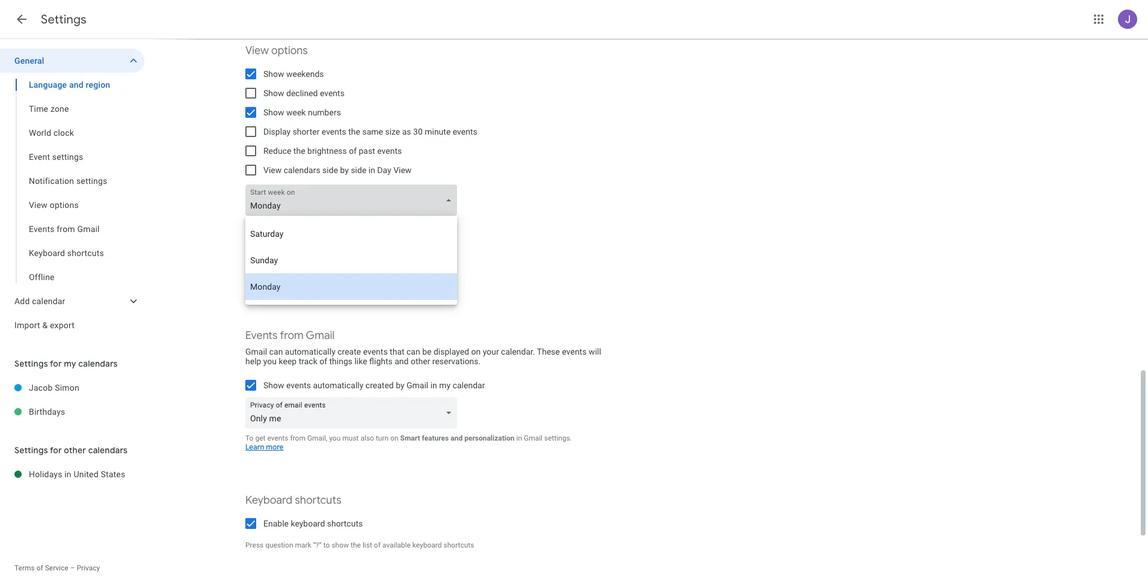 Task type: describe. For each thing, give the bounding box(es) containing it.
to
[[324, 541, 330, 550]]

2 vertical spatial the
[[351, 541, 361, 550]]

group containing language and region
[[0, 73, 144, 289]]

calendars for settings for other calendars
[[88, 445, 128, 456]]

import
[[14, 321, 40, 330]]

reduce
[[264, 146, 291, 156]]

events left that
[[363, 347, 388, 357]]

event settings
[[29, 152, 83, 162]]

question
[[265, 541, 293, 550]]

notification
[[29, 176, 74, 186]]

event
[[29, 152, 50, 162]]

from for events from gmail gmail can automatically create events that can be displayed on your calendar. these events will help you keep track of things like flights and other reservations.
[[280, 329, 304, 343]]

from inside to get events from gmail, you must also turn on smart features and personalization in gmail settings. learn more
[[290, 434, 306, 443]]

states
[[101, 470, 125, 480]]

language
[[29, 80, 67, 90]]

also
[[361, 434, 374, 443]]

gmail inside group
[[77, 224, 100, 234]]

terms
[[14, 564, 35, 573]]

created
[[366, 381, 394, 390]]

like
[[355, 357, 367, 366]]

terms of service link
[[14, 564, 68, 573]]

world
[[29, 128, 51, 138]]

1 horizontal spatial keyboard
[[245, 494, 292, 508]]

other inside events from gmail gmail can automatically create events that can be displayed on your calendar. these events will help you keep track of things like flights and other reservations.
[[411, 357, 430, 366]]

calendars for settings for my calendars
[[78, 359, 118, 369]]

show events automatically created by gmail in my calendar
[[264, 381, 485, 390]]

settings for notification settings
[[76, 176, 107, 186]]

1 horizontal spatial keyboard
[[413, 541, 442, 550]]

settings for settings for my calendars
[[14, 359, 48, 369]]

general
[[14, 56, 44, 66]]

keyboard shortcuts inside group
[[29, 248, 104, 258]]

to
[[245, 434, 254, 443]]

general tree item
[[0, 49, 144, 73]]

day
[[377, 165, 391, 175]]

calendar.
[[501, 347, 535, 357]]

jacob
[[29, 383, 53, 393]]

get
[[255, 434, 266, 443]]

"?"
[[313, 541, 322, 550]]

past
[[359, 146, 375, 156]]

1 can from the left
[[269, 347, 283, 357]]

these
[[537, 347, 560, 357]]

you inside events from gmail gmail can automatically create events that can be displayed on your calendar. these events will help you keep track of things like flights and other reservations.
[[263, 357, 277, 366]]

–
[[70, 564, 75, 573]]

week
[[286, 108, 306, 117]]

time
[[29, 104, 48, 114]]

reservations.
[[432, 357, 481, 366]]

show week numbers
[[264, 108, 341, 117]]

show declined events
[[264, 88, 345, 98]]

view inside group
[[29, 200, 48, 210]]

learn more link
[[245, 443, 284, 452]]

0 horizontal spatial and
[[69, 80, 84, 90]]

import & export
[[14, 321, 75, 330]]

to get events from gmail, you must also turn on smart features and personalization in gmail settings. learn more
[[245, 434, 572, 452]]

0 vertical spatial options
[[271, 44, 308, 58]]

shorter
[[293, 127, 320, 137]]

0 vertical spatial the
[[348, 127, 360, 137]]

zone
[[50, 104, 69, 114]]

in inside to get events from gmail, you must also turn on smart features and personalization in gmail settings. learn more
[[516, 434, 522, 443]]

of inside events from gmail gmail can automatically create events that can be displayed on your calendar. these events will help you keep track of things like flights and other reservations.
[[320, 357, 327, 366]]

events from gmail
[[29, 224, 100, 234]]

jacob simon
[[29, 383, 79, 393]]

be
[[422, 347, 432, 357]]

events down size
[[377, 146, 402, 156]]

help
[[245, 357, 261, 366]]

turn
[[376, 434, 389, 443]]

clock
[[53, 128, 74, 138]]

1 vertical spatial other
[[64, 445, 86, 456]]

events inside to get events from gmail, you must also turn on smart features and personalization in gmail settings. learn more
[[267, 434, 288, 443]]

will
[[589, 347, 601, 357]]

export
[[50, 321, 75, 330]]

1 side from the left
[[323, 165, 338, 175]]

settings for settings for other calendars
[[14, 445, 48, 456]]

terms of service – privacy
[[14, 564, 100, 573]]

0 vertical spatial keyboard
[[29, 248, 65, 258]]

features
[[422, 434, 449, 443]]

holidays in united states tree item
[[0, 463, 144, 487]]

holidays in united states link
[[29, 463, 144, 487]]

weekends
[[286, 69, 324, 79]]

0 horizontal spatial by
[[340, 165, 349, 175]]

options inside group
[[50, 200, 79, 210]]

show for show declined events
[[264, 88, 284, 98]]

add calendar
[[14, 297, 65, 306]]

same
[[362, 127, 383, 137]]

language and region
[[29, 80, 110, 90]]

gmail up "track"
[[306, 329, 335, 343]]

create
[[338, 347, 361, 357]]

events for events from gmail
[[29, 224, 55, 234]]

things
[[329, 357, 353, 366]]

list
[[363, 541, 372, 550]]

0 vertical spatial calendars
[[284, 165, 320, 175]]

view options inside group
[[29, 200, 79, 210]]

minute
[[425, 127, 451, 137]]

that
[[390, 347, 405, 357]]

&
[[42, 321, 48, 330]]

holidays in united states
[[29, 470, 125, 480]]

1 vertical spatial keyboard shortcuts
[[245, 494, 342, 508]]

settings.
[[544, 434, 572, 443]]

birthdays link
[[29, 400, 144, 424]]

1 vertical spatial by
[[396, 381, 405, 390]]

tree containing general
[[0, 49, 144, 338]]

events from gmail gmail can automatically create events that can be displayed on your calendar. these events will help you keep track of things like flights and other reservations.
[[245, 329, 601, 366]]

united
[[74, 470, 99, 480]]

2 can from the left
[[407, 347, 420, 357]]

add
[[14, 297, 30, 306]]

time zone
[[29, 104, 69, 114]]

saturday option
[[245, 221, 457, 247]]

settings for my calendars
[[14, 359, 118, 369]]

must
[[342, 434, 359, 443]]

size
[[385, 127, 400, 137]]

declined
[[286, 88, 318, 98]]

offline
[[29, 273, 55, 282]]

for for my
[[50, 359, 62, 369]]



Task type: vqa. For each thing, say whether or not it's contained in the screenshot.
calendars corresponding to Settings for other calendars
yes



Task type: locate. For each thing, give the bounding box(es) containing it.
0 horizontal spatial calendar
[[32, 297, 65, 306]]

flights
[[369, 357, 393, 366]]

1 vertical spatial options
[[50, 200, 79, 210]]

you inside to get events from gmail, you must also turn on smart features and personalization in gmail settings. learn more
[[329, 434, 341, 443]]

1 vertical spatial and
[[395, 357, 409, 366]]

gmail down be
[[407, 381, 429, 390]]

keyboard
[[291, 519, 325, 529], [413, 541, 442, 550]]

from for events from gmail
[[57, 224, 75, 234]]

and
[[69, 80, 84, 90], [395, 357, 409, 366], [451, 434, 463, 443]]

1 vertical spatial you
[[329, 434, 341, 443]]

0 horizontal spatial you
[[263, 357, 277, 366]]

world clock
[[29, 128, 74, 138]]

0 horizontal spatial can
[[269, 347, 283, 357]]

brightness
[[307, 146, 347, 156]]

1 horizontal spatial options
[[271, 44, 308, 58]]

settings heading
[[41, 12, 87, 27]]

from
[[57, 224, 75, 234], [280, 329, 304, 343], [290, 434, 306, 443]]

in down reservations.
[[431, 381, 437, 390]]

you right help
[[263, 357, 277, 366]]

of right "track"
[[320, 357, 327, 366]]

by
[[340, 165, 349, 175], [396, 381, 405, 390]]

1 horizontal spatial my
[[439, 381, 451, 390]]

for up holidays
[[50, 445, 62, 456]]

1 vertical spatial calendar
[[453, 381, 485, 390]]

2 vertical spatial settings
[[14, 445, 48, 456]]

1 vertical spatial automatically
[[313, 381, 364, 390]]

settings for my calendars tree
[[0, 376, 144, 424]]

0 vertical spatial on
[[471, 347, 481, 357]]

by right created on the bottom left of the page
[[396, 381, 405, 390]]

30
[[413, 127, 423, 137]]

0 vertical spatial for
[[50, 359, 62, 369]]

0 vertical spatial my
[[64, 359, 76, 369]]

from left gmail,
[[290, 434, 306, 443]]

privacy link
[[77, 564, 100, 573]]

of left past
[[349, 146, 357, 156]]

press
[[245, 541, 264, 550]]

view up show weekends
[[245, 44, 269, 58]]

of
[[349, 146, 357, 156], [320, 357, 327, 366], [374, 541, 381, 550], [37, 564, 43, 573]]

more
[[266, 443, 284, 452]]

for for other
[[50, 445, 62, 456]]

settings right go back 'image'
[[41, 12, 87, 27]]

as
[[402, 127, 411, 137]]

personalization
[[465, 434, 515, 443]]

1 vertical spatial for
[[50, 445, 62, 456]]

on right the 'turn'
[[391, 434, 399, 443]]

sunday option
[[245, 247, 457, 274]]

view options
[[245, 44, 308, 58], [29, 200, 79, 210]]

0 vertical spatial calendar
[[32, 297, 65, 306]]

1 horizontal spatial view options
[[245, 44, 308, 58]]

gmail
[[77, 224, 100, 234], [306, 329, 335, 343], [245, 347, 267, 357], [407, 381, 429, 390], [524, 434, 543, 443]]

display
[[264, 127, 291, 137]]

2 vertical spatial and
[[451, 434, 463, 443]]

settings up holidays
[[14, 445, 48, 456]]

0 horizontal spatial keyboard
[[291, 519, 325, 529]]

on left your
[[471, 347, 481, 357]]

events inside events from gmail gmail can automatically create events that can be displayed on your calendar. these events will help you keep track of things like flights and other reservations.
[[245, 329, 278, 343]]

keyboard up enable
[[245, 494, 292, 508]]

1 horizontal spatial you
[[329, 434, 341, 443]]

0 vertical spatial other
[[411, 357, 430, 366]]

0 horizontal spatial keyboard
[[29, 248, 65, 258]]

in left the day
[[369, 165, 375, 175]]

by down reduce the brightness of past events
[[340, 165, 349, 175]]

from down notification settings
[[57, 224, 75, 234]]

birthdays tree item
[[0, 400, 144, 424]]

holidays
[[29, 470, 62, 480]]

keyboard right available
[[413, 541, 442, 550]]

calendars down reduce
[[284, 165, 320, 175]]

show for show week numbers
[[264, 108, 284, 117]]

events up numbers
[[320, 88, 345, 98]]

enable keyboard shortcuts
[[264, 519, 363, 529]]

your
[[483, 347, 499, 357]]

display shorter events the same size as 30 minute events
[[264, 127, 478, 137]]

my
[[64, 359, 76, 369], [439, 381, 451, 390]]

show left weekends on the left top of page
[[264, 69, 284, 79]]

options
[[271, 44, 308, 58], [50, 200, 79, 210]]

0 vertical spatial and
[[69, 80, 84, 90]]

0 vertical spatial by
[[340, 165, 349, 175]]

can left be
[[407, 347, 420, 357]]

gmail left keep
[[245, 347, 267, 357]]

enable
[[264, 519, 289, 529]]

view right the day
[[394, 165, 412, 175]]

events right "get"
[[267, 434, 288, 443]]

and inside to get events from gmail, you must also turn on smart features and personalization in gmail settings. learn more
[[451, 434, 463, 443]]

region
[[86, 80, 110, 90]]

side
[[323, 165, 338, 175], [351, 165, 367, 175]]

0 horizontal spatial other
[[64, 445, 86, 456]]

and right 'features'
[[451, 434, 463, 443]]

the down shorter
[[294, 146, 305, 156]]

events up offline
[[29, 224, 55, 234]]

for up jacob simon
[[50, 359, 62, 369]]

1 vertical spatial settings
[[14, 359, 48, 369]]

2 for from the top
[[50, 445, 62, 456]]

notification settings
[[29, 176, 107, 186]]

settings for settings
[[41, 12, 87, 27]]

0 horizontal spatial on
[[391, 434, 399, 443]]

events left 'will' at the bottom
[[562, 347, 587, 357]]

1 vertical spatial keyboard
[[245, 494, 292, 508]]

gmail down notification settings
[[77, 224, 100, 234]]

events up help
[[245, 329, 278, 343]]

view calendars side by side in day view
[[264, 165, 412, 175]]

0 vertical spatial you
[[263, 357, 277, 366]]

privacy
[[77, 564, 100, 573]]

other
[[411, 357, 430, 366], [64, 445, 86, 456]]

numbers
[[308, 108, 341, 117]]

keep
[[279, 357, 297, 366]]

2 side from the left
[[351, 165, 367, 175]]

gmail left settings.
[[524, 434, 543, 443]]

tree
[[0, 49, 144, 338]]

1 vertical spatial the
[[294, 146, 305, 156]]

1 horizontal spatial calendar
[[453, 381, 485, 390]]

4 show from the top
[[264, 381, 284, 390]]

view
[[245, 44, 269, 58], [264, 165, 282, 175], [394, 165, 412, 175], [29, 200, 48, 210]]

0 vertical spatial settings
[[41, 12, 87, 27]]

2 show from the top
[[264, 88, 284, 98]]

in right personalization
[[516, 434, 522, 443]]

show for show events automatically created by gmail in my calendar
[[264, 381, 284, 390]]

None field
[[245, 185, 462, 216], [245, 398, 462, 429], [245, 185, 462, 216], [245, 398, 462, 429]]

1 horizontal spatial on
[[471, 347, 481, 357]]

smart
[[400, 434, 420, 443]]

1 vertical spatial keyboard
[[413, 541, 442, 550]]

1 show from the top
[[264, 69, 284, 79]]

0 vertical spatial from
[[57, 224, 75, 234]]

automatically
[[285, 347, 336, 357], [313, 381, 364, 390]]

1 vertical spatial calendars
[[78, 359, 118, 369]]

the
[[348, 127, 360, 137], [294, 146, 305, 156], [351, 541, 361, 550]]

show weekends
[[264, 69, 324, 79]]

service
[[45, 564, 68, 573]]

events up reduce the brightness of past events
[[322, 127, 346, 137]]

you left must
[[329, 434, 341, 443]]

and right flights
[[395, 357, 409, 366]]

1 horizontal spatial and
[[395, 357, 409, 366]]

show down show weekends
[[264, 88, 284, 98]]

of right terms
[[37, 564, 43, 573]]

automatically left create
[[285, 347, 336, 357]]

settings for other calendars
[[14, 445, 128, 456]]

learn
[[245, 443, 264, 452]]

monday option
[[245, 274, 457, 300]]

show for show weekends
[[264, 69, 284, 79]]

0 vertical spatial automatically
[[285, 347, 336, 357]]

keyboard shortcuts
[[29, 248, 104, 258], [245, 494, 342, 508]]

calendars up jacob simon tree item
[[78, 359, 118, 369]]

events
[[29, 224, 55, 234], [245, 329, 278, 343]]

reduce the brightness of past events
[[264, 146, 402, 156]]

0 horizontal spatial keyboard shortcuts
[[29, 248, 104, 258]]

events for events from gmail gmail can automatically create events that can be displayed on your calendar. these events will help you keep track of things like flights and other reservations.
[[245, 329, 278, 343]]

calendar up &
[[32, 297, 65, 306]]

keyboard
[[29, 248, 65, 258], [245, 494, 292, 508]]

other right that
[[411, 357, 430, 366]]

2 horizontal spatial and
[[451, 434, 463, 443]]

settings right notification on the left top of page
[[76, 176, 107, 186]]

2 vertical spatial calendars
[[88, 445, 128, 456]]

1 horizontal spatial by
[[396, 381, 405, 390]]

side down past
[[351, 165, 367, 175]]

1 vertical spatial my
[[439, 381, 451, 390]]

show
[[332, 541, 349, 550]]

in left united
[[65, 470, 71, 480]]

on inside to get events from gmail, you must also turn on smart features and personalization in gmail settings. learn more
[[391, 434, 399, 443]]

view down reduce
[[264, 165, 282, 175]]

gmail,
[[307, 434, 327, 443]]

can right help
[[269, 347, 283, 357]]

on inside events from gmail gmail can automatically create events that can be displayed on your calendar. these events will help you keep track of things like flights and other reservations.
[[471, 347, 481, 357]]

in
[[369, 165, 375, 175], [431, 381, 437, 390], [516, 434, 522, 443], [65, 470, 71, 480]]

0 horizontal spatial view options
[[29, 200, 79, 210]]

birthdays
[[29, 407, 65, 417]]

the left 'same'
[[348, 127, 360, 137]]

automatically down things
[[313, 381, 364, 390]]

automatically inside events from gmail gmail can automatically create events that can be displayed on your calendar. these events will help you keep track of things like flights and other reservations.
[[285, 347, 336, 357]]

1 vertical spatial view options
[[29, 200, 79, 210]]

2 vertical spatial from
[[290, 434, 306, 443]]

from up keep
[[280, 329, 304, 343]]

of right 'list' in the left bottom of the page
[[374, 541, 381, 550]]

simon
[[55, 383, 79, 393]]

can
[[269, 347, 283, 357], [407, 347, 420, 357]]

from inside events from gmail gmail can automatically create events that can be displayed on your calendar. these events will help you keep track of things like flights and other reservations.
[[280, 329, 304, 343]]

events inside group
[[29, 224, 55, 234]]

0 vertical spatial keyboard shortcuts
[[29, 248, 104, 258]]

0 vertical spatial events
[[29, 224, 55, 234]]

other up holidays in united states
[[64, 445, 86, 456]]

options up show weekends
[[271, 44, 308, 58]]

calendars up states
[[88, 445, 128, 456]]

settings
[[52, 152, 83, 162], [76, 176, 107, 186]]

and left region
[[69, 80, 84, 90]]

settings up jacob
[[14, 359, 48, 369]]

show up the display
[[264, 108, 284, 117]]

settings for event settings
[[52, 152, 83, 162]]

on
[[471, 347, 481, 357], [391, 434, 399, 443]]

gmail inside to get events from gmail, you must also turn on smart features and personalization in gmail settings. learn more
[[524, 434, 543, 443]]

displayed
[[434, 347, 469, 357]]

in inside 'link'
[[65, 470, 71, 480]]

1 vertical spatial on
[[391, 434, 399, 443]]

1 horizontal spatial events
[[245, 329, 278, 343]]

calendar down reservations.
[[453, 381, 485, 390]]

events right "minute"
[[453, 127, 478, 137]]

0 vertical spatial view options
[[245, 44, 308, 58]]

keyboard shortcuts up enable
[[245, 494, 342, 508]]

3 show from the top
[[264, 108, 284, 117]]

1 vertical spatial from
[[280, 329, 304, 343]]

0 vertical spatial settings
[[52, 152, 83, 162]]

0 horizontal spatial events
[[29, 224, 55, 234]]

0 vertical spatial keyboard
[[291, 519, 325, 529]]

view options up show weekends
[[245, 44, 308, 58]]

events down "track"
[[286, 381, 311, 390]]

view options down notification on the left top of page
[[29, 200, 79, 210]]

1 vertical spatial events
[[245, 329, 278, 343]]

my up jacob simon tree item
[[64, 359, 76, 369]]

0 horizontal spatial side
[[323, 165, 338, 175]]

1 horizontal spatial can
[[407, 347, 420, 357]]

go back image
[[14, 12, 29, 26]]

0 horizontal spatial my
[[64, 359, 76, 369]]

keyboard up mark
[[291, 519, 325, 529]]

view down notification on the left top of page
[[29, 200, 48, 210]]

group
[[0, 73, 144, 289]]

keyboard up offline
[[29, 248, 65, 258]]

start week on list box
[[245, 216, 457, 305]]

shortcuts
[[67, 248, 104, 258], [295, 494, 342, 508], [327, 519, 363, 529], [444, 541, 474, 550]]

press question mark "?" to show the list of available keyboard shortcuts
[[245, 541, 474, 550]]

options up events from gmail
[[50, 200, 79, 210]]

my down reservations.
[[439, 381, 451, 390]]

1 vertical spatial settings
[[76, 176, 107, 186]]

show down keep
[[264, 381, 284, 390]]

keyboard shortcuts down events from gmail
[[29, 248, 104, 258]]

1 horizontal spatial other
[[411, 357, 430, 366]]

jacob simon tree item
[[0, 376, 144, 400]]

the left 'list' in the left bottom of the page
[[351, 541, 361, 550]]

for
[[50, 359, 62, 369], [50, 445, 62, 456]]

you
[[263, 357, 277, 366], [329, 434, 341, 443]]

1 horizontal spatial keyboard shortcuts
[[245, 494, 342, 508]]

0 horizontal spatial options
[[50, 200, 79, 210]]

side down reduce the brightness of past events
[[323, 165, 338, 175]]

1 horizontal spatial side
[[351, 165, 367, 175]]

track
[[299, 357, 318, 366]]

1 for from the top
[[50, 359, 62, 369]]

and inside events from gmail gmail can automatically create events that can be displayed on your calendar. these events will help you keep track of things like flights and other reservations.
[[395, 357, 409, 366]]

settings up notification settings
[[52, 152, 83, 162]]

calendars
[[284, 165, 320, 175], [78, 359, 118, 369], [88, 445, 128, 456]]



